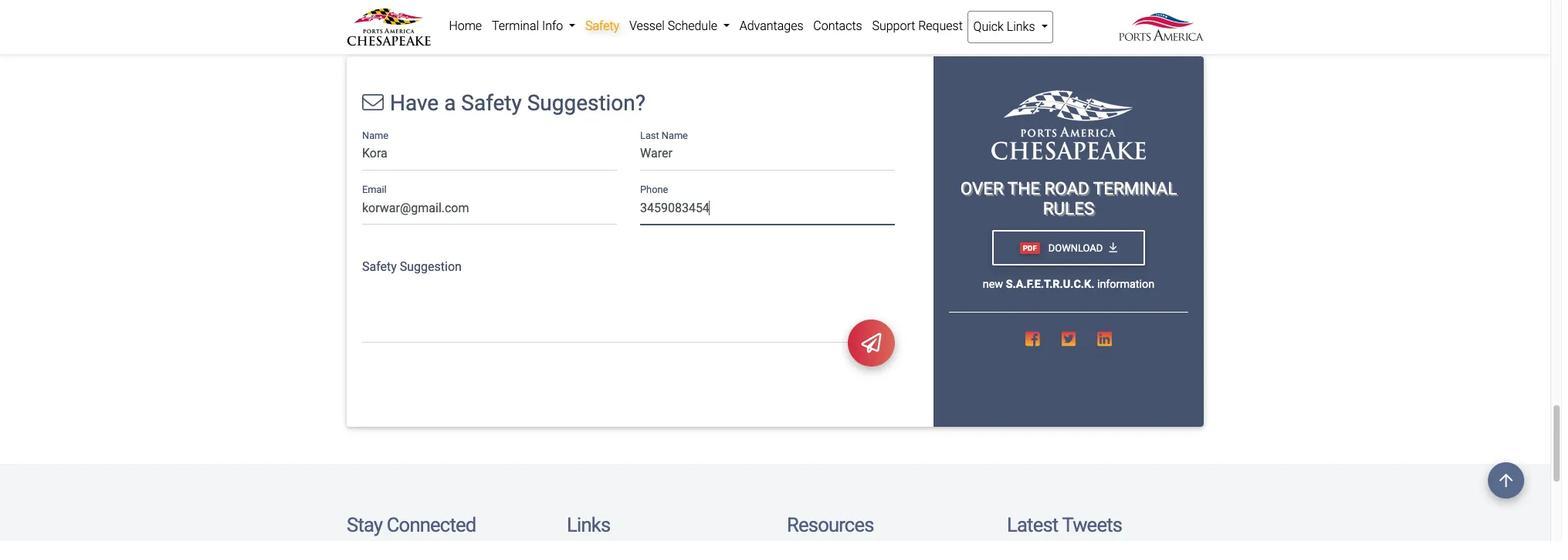 Task type: vqa. For each thing, say whether or not it's contained in the screenshot.
Messages
no



Task type: locate. For each thing, give the bounding box(es) containing it.
vessel
[[629, 19, 665, 33]]

1 horizontal spatial name
[[662, 130, 688, 141]]

name
[[362, 130, 388, 141], [662, 130, 688, 141]]

Last Name text field
[[640, 141, 895, 170]]

links
[[1007, 19, 1035, 34], [567, 514, 610, 537]]

safety right 'a'
[[461, 90, 522, 116]]

2 name from the left
[[662, 130, 688, 141]]

new
[[983, 278, 1003, 291]]

contacts
[[813, 19, 862, 33]]

safety left suggestion
[[362, 259, 397, 274]]

request
[[918, 19, 963, 33]]

have
[[390, 90, 439, 116]]

support request
[[872, 19, 963, 33]]

info
[[542, 19, 563, 33]]

quick
[[973, 19, 1004, 34]]

0 vertical spatial links
[[1007, 19, 1035, 34]]

name right last
[[662, 130, 688, 141]]

seagirt terminal image
[[991, 90, 1146, 160]]

over the road terminal rules
[[960, 178, 1177, 219]]

1 horizontal spatial safety
[[461, 90, 522, 116]]

quick links link
[[968, 11, 1053, 43]]

0 vertical spatial safety
[[585, 19, 619, 33]]

0 horizontal spatial links
[[567, 514, 610, 537]]

2 vertical spatial safety
[[362, 259, 397, 274]]

support request link
[[867, 11, 968, 42]]

Email text field
[[362, 195, 617, 225]]

suggestion
[[400, 259, 462, 274]]

latest tweets
[[1007, 514, 1122, 537]]

advantages
[[740, 19, 803, 33]]

1 horizontal spatial links
[[1007, 19, 1035, 34]]

safety
[[585, 19, 619, 33], [461, 90, 522, 116], [362, 259, 397, 274]]

name up email
[[362, 130, 388, 141]]

last name
[[640, 130, 688, 141]]

0 horizontal spatial safety
[[362, 259, 397, 274]]

1 name from the left
[[362, 130, 388, 141]]

facebook square image
[[1025, 331, 1040, 348]]

safety suggestion
[[362, 259, 462, 274]]

2 horizontal spatial safety
[[585, 19, 619, 33]]

terminal
[[1093, 178, 1177, 198]]

quick links
[[973, 19, 1038, 34]]

email
[[362, 184, 387, 196]]

over
[[960, 178, 1004, 198]]

home
[[449, 19, 482, 33]]

connected
[[387, 514, 476, 537]]

safety left vessel
[[585, 19, 619, 33]]

suggestion?
[[527, 90, 646, 116]]

vessel schedule link
[[624, 11, 735, 42]]

1 vertical spatial safety
[[461, 90, 522, 116]]

go to top image
[[1488, 463, 1524, 499]]

1 vertical spatial links
[[567, 514, 610, 537]]

support
[[872, 19, 915, 33]]

tweets
[[1062, 514, 1122, 537]]

rules
[[1043, 199, 1094, 219]]

0 horizontal spatial name
[[362, 130, 388, 141]]

have a safety suggestion?
[[390, 90, 646, 116]]

s.a.f.e.t.r.u.c.k.
[[1006, 278, 1094, 291]]

Phone text field
[[640, 195, 895, 225]]



Task type: describe. For each thing, give the bounding box(es) containing it.
vessel schedule
[[629, 19, 720, 33]]

Name text field
[[362, 141, 617, 170]]

information
[[1097, 278, 1155, 291]]

last
[[640, 130, 659, 141]]

new s.a.f.e.t.r.u.c.k. information
[[983, 278, 1155, 291]]

safety for safety suggestion
[[362, 259, 397, 274]]

stay
[[347, 514, 382, 537]]

safety link
[[580, 11, 624, 42]]

stay connected
[[347, 514, 476, 537]]

the
[[1008, 178, 1040, 198]]

a
[[444, 90, 456, 116]]

schedule
[[668, 19, 717, 33]]

phone
[[640, 184, 668, 196]]

home link
[[444, 11, 487, 42]]

twitter square image
[[1061, 331, 1076, 348]]

arrow to bottom image
[[1109, 242, 1117, 253]]

terminal info
[[492, 19, 566, 33]]

resources
[[787, 514, 874, 537]]

terminal info link
[[487, 11, 580, 42]]

advantages link
[[735, 11, 808, 42]]

contacts link
[[808, 11, 867, 42]]

linkedin image
[[1097, 331, 1112, 348]]

safety for safety
[[585, 19, 619, 33]]

pdf
[[1023, 244, 1037, 252]]

download
[[1046, 242, 1103, 254]]

latest
[[1007, 514, 1058, 537]]

road
[[1044, 178, 1089, 198]]

Safety Suggestion text field
[[362, 250, 895, 343]]

terminal
[[492, 19, 539, 33]]



